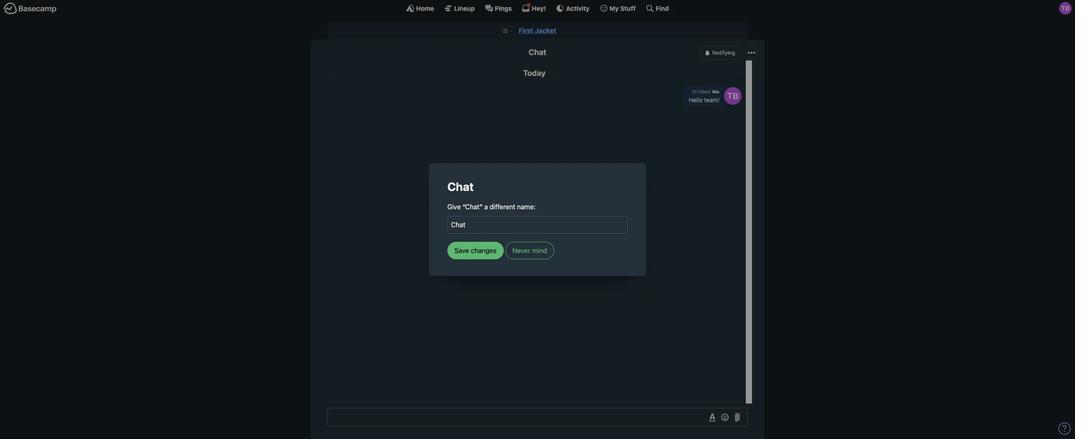 Task type: locate. For each thing, give the bounding box(es) containing it.
my stuff
[[610, 4, 636, 12]]

never mind button
[[506, 242, 554, 260]]

None submit
[[448, 242, 504, 260]]

0 vertical spatial chat
[[529, 48, 547, 57]]

0 horizontal spatial chat
[[448, 180, 474, 194]]

10:09am hello team!
[[689, 89, 720, 104]]

1 horizontal spatial chat
[[529, 48, 547, 57]]

my stuff button
[[600, 4, 636, 13]]

"chat"
[[463, 203, 483, 211]]

hey! button
[[522, 4, 546, 13]]

first jacket link
[[519, 27, 557, 34]]

1 vertical spatial chat
[[448, 180, 474, 194]]

chat up give
[[448, 180, 474, 194]]

never
[[513, 247, 531, 255]]

never mind
[[513, 247, 547, 255]]

different
[[490, 203, 516, 211]]

tyler black image
[[725, 87, 742, 105]]

tyler black image
[[1060, 2, 1072, 15]]

chat up today
[[529, 48, 547, 57]]

None text field
[[327, 408, 748, 427]]

10:09am
[[692, 89, 711, 94]]

home link
[[406, 4, 434, 13]]

find button
[[646, 4, 669, 13]]

lineup
[[454, 4, 475, 12]]

find
[[656, 4, 669, 12]]

my
[[610, 4, 619, 12]]

notifying link
[[700, 46, 742, 60]]

notifying
[[713, 49, 736, 56]]

team!
[[705, 96, 720, 104]]

first jacket
[[519, 27, 557, 34]]

chat
[[529, 48, 547, 57], [448, 180, 474, 194]]

switch accounts image
[[3, 2, 57, 15]]



Task type: vqa. For each thing, say whether or not it's contained in the screenshot.
First Jacket link
yes



Task type: describe. For each thing, give the bounding box(es) containing it.
jacket
[[535, 27, 557, 34]]

lineup link
[[444, 4, 475, 13]]

hello
[[689, 96, 703, 104]]

today
[[524, 69, 546, 78]]

10:09am element
[[692, 89, 711, 94]]

first
[[519, 27, 534, 34]]

home
[[416, 4, 434, 12]]

activity
[[566, 4, 590, 12]]

Give "Chat" a different name: text field
[[448, 216, 628, 234]]

pings
[[495, 4, 512, 12]]

name:
[[517, 203, 536, 211]]

mind
[[532, 247, 547, 255]]

give "chat" a different name:
[[448, 203, 536, 211]]

give
[[448, 203, 461, 211]]

hey!
[[532, 4, 546, 12]]

activity link
[[556, 4, 590, 13]]

a
[[485, 203, 488, 211]]

stuff
[[621, 4, 636, 12]]

10:09am link
[[692, 89, 711, 94]]

pings button
[[485, 4, 512, 13]]

main element
[[0, 0, 1076, 16]]



